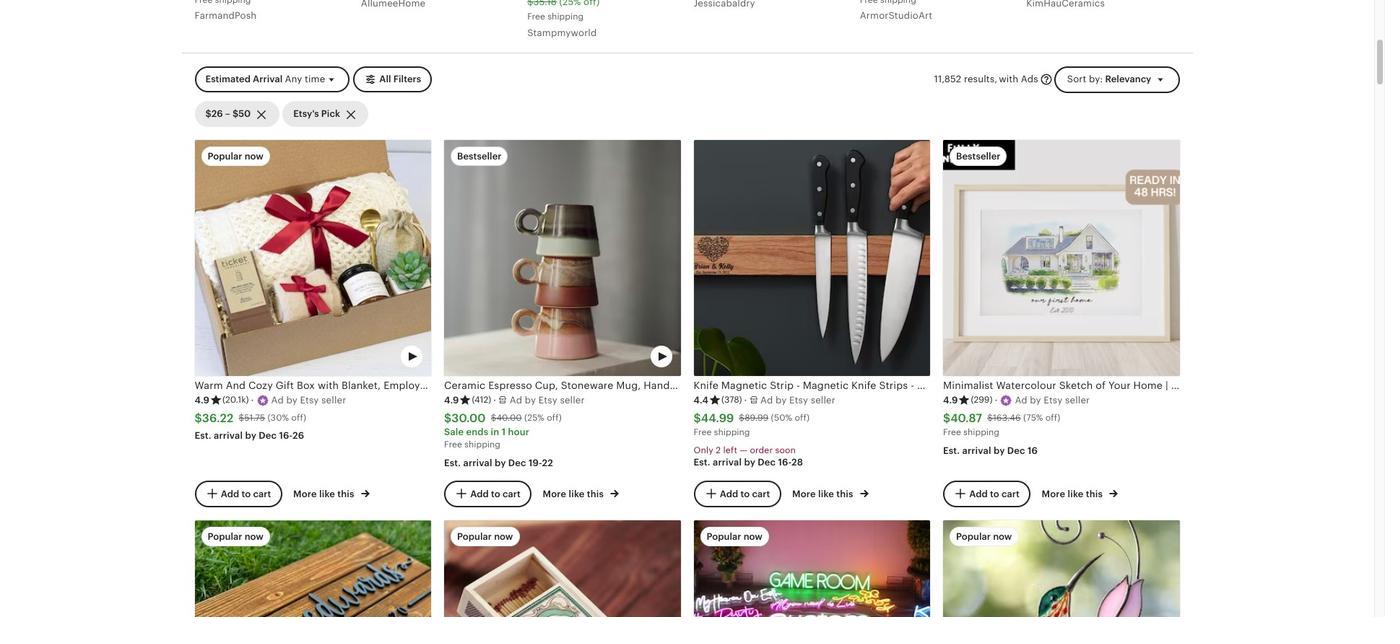 Task type: vqa. For each thing, say whether or not it's contained in the screenshot.
26.14
no



Task type: locate. For each thing, give the bounding box(es) containing it.
est. down 40.87
[[944, 446, 961, 456]]

shipping inside $ 44.99 $ 89.99 (50% off) free shipping
[[714, 428, 750, 438]]

3 more from the left
[[793, 489, 816, 500]]

4 off) from the left
[[1046, 414, 1061, 424]]

only
[[694, 446, 714, 456]]

2 more like this from the left
[[543, 489, 607, 500]]

to down only 2 left — order soon est. arrival by dec 16-28
[[741, 489, 750, 500]]

16-
[[279, 431, 293, 442], [779, 458, 792, 469]]

free up stampmyworld
[[528, 12, 546, 22]]

shipping up est. arrival by dec 16
[[964, 428, 1000, 438]]

44.99
[[701, 412, 734, 425]]

to down est. arrival by dec 16
[[991, 489, 1000, 500]]

add for 36.22
[[221, 489, 239, 500]]

4 add to cart from the left
[[970, 489, 1020, 500]]

add to cart button down $ 36.22 $ 51.75 (30% off) est. arrival by dec 16-26
[[195, 481, 282, 508]]

popular
[[208, 151, 242, 162], [208, 532, 242, 542], [457, 532, 492, 542], [707, 532, 742, 542], [957, 532, 991, 542]]

(20.1k)
[[223, 396, 249, 406]]

1 add from the left
[[221, 489, 239, 500]]

stampmyworld
[[528, 27, 597, 38]]

4 like from the left
[[1068, 489, 1084, 500]]

free down 40.87
[[944, 428, 962, 438]]

1 to from the left
[[242, 489, 251, 500]]

4.4
[[694, 395, 709, 406]]

1 horizontal spatial bestseller
[[957, 151, 1001, 162]]

all filters button
[[354, 67, 432, 93]]

add to cart button for 44.99
[[694, 481, 781, 508]]

2 4.9 from the left
[[444, 395, 459, 406]]

to for 30.00
[[491, 489, 501, 500]]

1 like from the left
[[319, 489, 335, 500]]

by:
[[1090, 74, 1104, 84]]

·
[[251, 395, 254, 406], [494, 395, 497, 406], [745, 395, 748, 406], [995, 395, 998, 406]]

more
[[293, 489, 317, 500], [543, 489, 567, 500], [793, 489, 816, 500], [1042, 489, 1066, 500]]

to for 44.99
[[741, 489, 750, 500]]

$ left 51.75
[[195, 412, 202, 425]]

off) up '26'
[[292, 414, 307, 424]]

1 more from the left
[[293, 489, 317, 500]]

by down 51.75
[[245, 431, 257, 442]]

like for 30.00
[[569, 489, 585, 500]]

add to cart button down est. arrival by dec 19-22
[[444, 481, 532, 508]]

4.9 up 30.00
[[444, 395, 459, 406]]

3 · from the left
[[745, 395, 748, 406]]

add for 44.99
[[720, 489, 739, 500]]

add to cart button for 30.00
[[444, 481, 532, 508]]

add to cart for 30.00
[[471, 489, 521, 500]]

4 add to cart button from the left
[[944, 481, 1031, 508]]

$ 44.99 $ 89.99 (50% off) free shipping
[[694, 412, 810, 438]]

4.9
[[195, 395, 210, 406], [444, 395, 459, 406], [944, 395, 959, 406]]

1
[[502, 427, 506, 438]]

more like this link for 44.99
[[793, 487, 869, 502]]

shipping down ends
[[465, 440, 501, 450]]

26
[[293, 431, 304, 442]]

shipping up stampmyworld
[[548, 12, 584, 22]]

shipping up left
[[714, 428, 750, 438]]

by inside $ 36.22 $ 51.75 (30% off) est. arrival by dec 16-26
[[245, 431, 257, 442]]

dec inside $ 36.22 $ 51.75 (30% off) est. arrival by dec 16-26
[[259, 431, 277, 442]]

1 more like this link from the left
[[293, 487, 370, 502]]

add to cart
[[221, 489, 271, 500], [471, 489, 521, 500], [720, 489, 771, 500], [970, 489, 1020, 500]]

results,
[[965, 73, 998, 84]]

off) right (75%
[[1046, 414, 1061, 424]]

more like this
[[293, 489, 357, 500], [543, 489, 607, 500], [793, 489, 856, 500], [1042, 489, 1106, 500]]

etsy's pick
[[294, 109, 340, 120]]

est. down 'only'
[[694, 458, 711, 469]]

add to cart button down only 2 left — order soon est. arrival by dec 16-28
[[694, 481, 781, 508]]

shipping inside $ 30.00 $ 40.00 (25% off) sale ends in 1 hour free shipping
[[465, 440, 501, 450]]

ads
[[1022, 73, 1039, 84]]

filters
[[394, 74, 421, 85]]

popular for the custom wood sign | personalized family name sign | last name pallet sign | wedding gift | home wall decor | anniversary gift image
[[208, 532, 242, 542]]

1 vertical spatial 16-
[[779, 458, 792, 469]]

this for 40.87
[[1087, 489, 1104, 500]]

add down est. arrival by dec 16
[[970, 489, 988, 500]]

2 more from the left
[[543, 489, 567, 500]]

dec
[[259, 431, 277, 442], [1008, 446, 1026, 456], [758, 458, 776, 469], [509, 458, 527, 469]]

3 to from the left
[[741, 489, 750, 500]]

all filters
[[380, 74, 421, 85]]

3 add from the left
[[720, 489, 739, 500]]

etsy's
[[294, 109, 319, 120]]

add to cart down est. arrival by dec 19-22
[[471, 489, 521, 500]]

by down '—'
[[745, 458, 756, 469]]

off) inside $ 30.00 $ 40.00 (25% off) sale ends in 1 hour free shipping
[[547, 414, 562, 424]]

1 add to cart from the left
[[221, 489, 271, 500]]

$ down (299)
[[988, 414, 994, 424]]

est. down '36.22'
[[195, 431, 212, 442]]

4 more like this from the left
[[1042, 489, 1106, 500]]

$ up est. arrival by dec 16
[[944, 412, 951, 425]]

add to cart button down est. arrival by dec 16
[[944, 481, 1031, 508]]

1 horizontal spatial 16-
[[779, 458, 792, 469]]

free inside $ 40.87 $ 163.46 (75% off) free shipping
[[944, 428, 962, 438]]

2 to from the left
[[491, 489, 501, 500]]

2 bestseller from the left
[[957, 151, 1001, 162]]

3 4.9 from the left
[[944, 395, 959, 406]]

product video element for hummingbird stained glass window hangings christmas gifts hummingbird gift custom stained glass bird suncatcher humming bird feeder image
[[944, 521, 1180, 618]]

3 more like this from the left
[[793, 489, 856, 500]]

to
[[242, 489, 251, 500], [491, 489, 501, 500], [741, 489, 750, 500], [991, 489, 1000, 500]]

4 this from the left
[[1087, 489, 1104, 500]]

0 horizontal spatial 16-
[[279, 431, 293, 442]]

arrival
[[214, 431, 243, 442], [963, 446, 992, 456], [713, 458, 742, 469], [464, 458, 493, 469]]

cart for 36.22
[[253, 489, 271, 500]]

$ down (378)
[[739, 414, 745, 424]]

4.9 for 30.00
[[444, 395, 459, 406]]

popular now link
[[195, 521, 431, 618], [444, 521, 681, 618], [694, 521, 931, 618], [944, 521, 1180, 618]]

add to cart for 36.22
[[221, 489, 271, 500]]

all
[[380, 74, 391, 85]]

off) right (25%
[[547, 414, 562, 424]]

163.46
[[994, 414, 1021, 424]]

0 vertical spatial 16-
[[279, 431, 293, 442]]

16- down (30%
[[279, 431, 293, 442]]

to for 36.22
[[242, 489, 251, 500]]

0 horizontal spatial bestseller
[[457, 151, 502, 162]]

off) for 44.99
[[795, 414, 810, 424]]

1 cart from the left
[[253, 489, 271, 500]]

(299)
[[972, 396, 993, 406]]

popular now for hummingbird stained glass window hangings christmas gifts hummingbird gift custom stained glass bird suncatcher humming bird feeder image
[[957, 532, 1013, 542]]

like for 36.22
[[319, 489, 335, 500]]

off)
[[292, 414, 307, 424], [547, 414, 562, 424], [795, 414, 810, 424], [1046, 414, 1061, 424]]

4 cart from the left
[[1002, 489, 1020, 500]]

1 this from the left
[[338, 489, 355, 500]]

2 off) from the left
[[547, 414, 562, 424]]

add to cart for 44.99
[[720, 489, 771, 500]]

3 add to cart button from the left
[[694, 481, 781, 508]]

1 add to cart button from the left
[[195, 481, 282, 508]]

to down $ 36.22 $ 51.75 (30% off) est. arrival by dec 16-26
[[242, 489, 251, 500]]

now
[[245, 151, 264, 162], [245, 532, 264, 542], [494, 532, 513, 542], [744, 532, 763, 542], [994, 532, 1013, 542]]

product video element
[[195, 140, 431, 377], [444, 140, 681, 377], [195, 521, 431, 618], [694, 521, 931, 618], [944, 521, 1180, 618]]

free
[[528, 12, 546, 22], [694, 428, 712, 438], [944, 428, 962, 438], [444, 440, 462, 450]]

—
[[740, 446, 748, 456]]

this for 44.99
[[837, 489, 854, 500]]

more like this for 30.00
[[543, 489, 607, 500]]

popular now
[[208, 151, 264, 162], [208, 532, 264, 542], [457, 532, 513, 542], [707, 532, 763, 542], [957, 532, 1013, 542]]

$ down "4.4"
[[694, 412, 701, 425]]

$ 36.22 $ 51.75 (30% off) est. arrival by dec 16-26
[[195, 412, 307, 442]]

off) for 36.22
[[292, 414, 307, 424]]

36.22
[[202, 412, 234, 425]]

· right (299)
[[995, 395, 998, 406]]

$ 40.87 $ 163.46 (75% off) free shipping
[[944, 412, 1061, 438]]

4 · from the left
[[995, 395, 998, 406]]

free up 'only'
[[694, 428, 712, 438]]

arrival down left
[[713, 458, 742, 469]]

free inside $ 30.00 $ 40.00 (25% off) sale ends in 1 hour free shipping
[[444, 440, 462, 450]]

1 off) from the left
[[292, 414, 307, 424]]

off) inside $ 40.87 $ 163.46 (75% off) free shipping
[[1046, 414, 1061, 424]]

4.9 up 40.87
[[944, 395, 959, 406]]

28
[[792, 458, 804, 469]]

dec down order
[[758, 458, 776, 469]]

more like this link
[[293, 487, 370, 502], [543, 487, 620, 502], [793, 487, 869, 502], [1042, 487, 1119, 502]]

arrival down '36.22'
[[214, 431, 243, 442]]

bestseller
[[457, 151, 502, 162], [957, 151, 1001, 162]]

now for 1st popular now link from left
[[245, 532, 264, 542]]

hour
[[508, 427, 530, 438]]

cart down only 2 left — order soon est. arrival by dec 16-28
[[753, 489, 771, 500]]

popular for custom neon sign | neon sign | wedding signs | name neon sign | led neon light sign | wedding bridesmaid gifts | wall decor | home decor image
[[707, 532, 742, 542]]

add for 40.87
[[970, 489, 988, 500]]

16- inside only 2 left — order soon est. arrival by dec 16-28
[[779, 458, 792, 469]]

2 this from the left
[[587, 489, 604, 500]]

to for 40.87
[[991, 489, 1000, 500]]

(50%
[[771, 414, 793, 424]]

3 more like this link from the left
[[793, 487, 869, 502]]

2 add from the left
[[471, 489, 489, 500]]

16- down soon
[[779, 458, 792, 469]]

arrival down 40.87
[[963, 446, 992, 456]]

3 this from the left
[[837, 489, 854, 500]]

dec down (30%
[[259, 431, 277, 442]]

add
[[221, 489, 239, 500], [471, 489, 489, 500], [720, 489, 739, 500], [970, 489, 988, 500]]

4.9 up '36.22'
[[195, 395, 210, 406]]

16- inside $ 36.22 $ 51.75 (30% off) est. arrival by dec 16-26
[[279, 431, 293, 442]]

add to cart down only 2 left — order soon est. arrival by dec 16-28
[[720, 489, 771, 500]]

2
[[716, 446, 721, 456]]

cart down est. arrival by dec 16
[[1002, 489, 1020, 500]]

to down est. arrival by dec 19-22
[[491, 489, 501, 500]]

free down sale at left bottom
[[444, 440, 462, 450]]

4 more from the left
[[1042, 489, 1066, 500]]

4.9 for 40.87
[[944, 395, 959, 406]]

more like this for 36.22
[[293, 489, 357, 500]]

off) inside $ 44.99 $ 89.99 (50% off) free shipping
[[795, 414, 810, 424]]

off) for 40.87
[[1046, 414, 1061, 424]]

51.75
[[244, 414, 265, 424]]

1 horizontal spatial 4.9
[[444, 395, 459, 406]]

est. arrival by dec 19-22
[[444, 458, 554, 469]]

1 · from the left
[[251, 395, 254, 406]]

3 off) from the left
[[795, 414, 810, 424]]

add to cart button
[[195, 481, 282, 508], [444, 481, 532, 508], [694, 481, 781, 508], [944, 481, 1031, 508]]

any
[[285, 74, 302, 85]]

3 like from the left
[[819, 489, 835, 500]]

product video element for the custom wood sign | personalized family name sign | last name pallet sign | wedding gift | home wall decor | anniversary gift image
[[195, 521, 431, 618]]

2 more like this link from the left
[[543, 487, 620, 502]]

· right "(412)"
[[494, 395, 497, 406]]

hummingbird stained glass window hangings christmas gifts hummingbird gift custom stained glass bird suncatcher humming bird feeder image
[[944, 521, 1180, 618]]

· right (378)
[[745, 395, 748, 406]]

· for 40.87
[[995, 395, 998, 406]]

0 horizontal spatial 4.9
[[195, 395, 210, 406]]

shipping inside "free shipping stampmyworld"
[[548, 12, 584, 22]]

ends
[[466, 427, 489, 438]]

$ down (20.1k)
[[239, 414, 244, 424]]

by
[[245, 431, 257, 442], [994, 446, 1006, 456], [745, 458, 756, 469], [495, 458, 506, 469]]

$
[[195, 412, 202, 425], [444, 412, 452, 425], [694, 412, 701, 425], [944, 412, 951, 425], [239, 414, 244, 424], [491, 414, 497, 424], [739, 414, 745, 424], [988, 414, 994, 424]]

3 cart from the left
[[753, 489, 771, 500]]

4 add from the left
[[970, 489, 988, 500]]

add to cart down $ 36.22 $ 51.75 (30% off) est. arrival by dec 16-26
[[221, 489, 271, 500]]

2 add to cart button from the left
[[444, 481, 532, 508]]

$50
[[233, 109, 251, 120]]

this
[[338, 489, 355, 500], [587, 489, 604, 500], [837, 489, 854, 500], [1087, 489, 1104, 500]]

· right (20.1k)
[[251, 395, 254, 406]]

product video element for the ceramic espresso cup, stoneware mug, handmade espresso cup set, gift for coffee lovers, coffee cup, christmas gift, housewarming gift image
[[444, 140, 681, 377]]

1 more like this from the left
[[293, 489, 357, 500]]

add down $ 36.22 $ 51.75 (30% off) est. arrival by dec 16-26
[[221, 489, 239, 500]]

add to cart down est. arrival by dec 16
[[970, 489, 1020, 500]]

off) right (50%
[[795, 414, 810, 424]]

2 · from the left
[[494, 395, 497, 406]]

add down est. arrival by dec 19-22
[[471, 489, 489, 500]]

est.
[[195, 431, 212, 442], [944, 446, 961, 456], [694, 458, 711, 469], [444, 458, 461, 469]]

3 add to cart from the left
[[720, 489, 771, 500]]

warm and cozy gift box with blanket, employee appreciation gift, fall care package, hygge gift box, personalized gift, handmade gifts image
[[195, 140, 431, 377]]

cart down est. arrival by dec 19-22
[[503, 489, 521, 500]]

1 4.9 from the left
[[195, 395, 210, 406]]

2 like from the left
[[569, 489, 585, 500]]

2 add to cart from the left
[[471, 489, 521, 500]]

in
[[491, 427, 500, 438]]

like
[[319, 489, 335, 500], [569, 489, 585, 500], [819, 489, 835, 500], [1068, 489, 1084, 500]]

shipping
[[548, 12, 584, 22], [714, 428, 750, 438], [964, 428, 1000, 438], [465, 440, 501, 450]]

cart for 44.99
[[753, 489, 771, 500]]

1 popular now link from the left
[[195, 521, 431, 618]]

4 to from the left
[[991, 489, 1000, 500]]

add down only 2 left — order soon est. arrival by dec 16-28
[[720, 489, 739, 500]]

2 cart from the left
[[503, 489, 521, 500]]

4 more like this link from the left
[[1042, 487, 1119, 502]]

2 horizontal spatial 4.9
[[944, 395, 959, 406]]

off) inside $ 36.22 $ 51.75 (30% off) est. arrival by dec 16-26
[[292, 414, 307, 424]]

cart
[[253, 489, 271, 500], [503, 489, 521, 500], [753, 489, 771, 500], [1002, 489, 1020, 500]]

etsy's pick link
[[283, 102, 369, 128]]

add to cart for 40.87
[[970, 489, 1020, 500]]

$ 30.00 $ 40.00 (25% off) sale ends in 1 hour free shipping
[[444, 412, 562, 450]]

cart down $ 36.22 $ 51.75 (30% off) est. arrival by dec 16-26
[[253, 489, 271, 500]]



Task type: describe. For each thing, give the bounding box(es) containing it.
order
[[750, 446, 773, 456]]

sort by: relevancy
[[1068, 74, 1152, 84]]

22
[[542, 458, 554, 469]]

(75%
[[1024, 414, 1044, 424]]

arrival inside $ 36.22 $ 51.75 (30% off) est. arrival by dec 16-26
[[214, 431, 243, 442]]

est. inside $ 36.22 $ 51.75 (30% off) est. arrival by dec 16-26
[[195, 431, 212, 442]]

$ up in on the left bottom
[[491, 414, 497, 424]]

free inside $ 44.99 $ 89.99 (50% off) free shipping
[[694, 428, 712, 438]]

cart for 30.00
[[503, 489, 521, 500]]

(30%
[[268, 414, 289, 424]]

time
[[305, 74, 325, 85]]

sort
[[1068, 74, 1087, 84]]

30.00
[[452, 412, 486, 425]]

arrival down ends
[[464, 458, 493, 469]]

16- for 36.22
[[279, 431, 293, 442]]

sale
[[444, 427, 464, 438]]

armorstudioart link
[[860, 0, 1014, 27]]

custom wood sign | personalized family name sign | last name pallet sign | wedding gift | home wall decor | anniversary gift image
[[195, 521, 431, 618]]

est. inside only 2 left — order soon est. arrival by dec 16-28
[[694, 458, 711, 469]]

this for 36.22
[[338, 489, 355, 500]]

popular for hummingbird stained glass window hangings christmas gifts hummingbird gift custom stained glass bird suncatcher humming bird feeder image
[[957, 532, 991, 542]]

shipping inside $ 40.87 $ 163.46 (75% off) free shipping
[[964, 428, 1000, 438]]

like for 40.87
[[1068, 489, 1084, 500]]

more like this for 44.99
[[793, 489, 856, 500]]

dec left 19-
[[509, 458, 527, 469]]

now for 1st popular now link from the right
[[994, 532, 1013, 542]]

by down 1
[[495, 458, 506, 469]]

$ up sale at left bottom
[[444, 412, 452, 425]]

product video element for warm and cozy gift box with blanket, employee appreciation gift, fall care package, hygge gift box, personalized gift, handmade gifts image
[[195, 140, 431, 377]]

free shipping stampmyworld
[[528, 12, 597, 38]]

19-
[[529, 458, 542, 469]]

popular now for the custom wood sign | personalized family name sign | last name pallet sign | wedding gift | home wall decor | anniversary gift image
[[208, 532, 264, 542]]

now for third popular now link from the left
[[744, 532, 763, 542]]

more for 36.22
[[293, 489, 317, 500]]

(412)
[[472, 396, 492, 406]]

dec left 16
[[1008, 446, 1026, 456]]

1 bestseller from the left
[[457, 151, 502, 162]]

more like this for 40.87
[[1042, 489, 1106, 500]]

popular now for custom neon sign | neon sign | wedding signs | name neon sign | led neon light sign | wedding bridesmaid gifts | wall decor | home decor image
[[707, 532, 763, 542]]

by down $ 40.87 $ 163.46 (75% off) free shipping
[[994, 446, 1006, 456]]

40.00
[[497, 414, 522, 424]]

$26 – $50 link
[[195, 102, 279, 128]]

40.87
[[951, 412, 983, 425]]

left
[[724, 446, 738, 456]]

add to cart button for 40.87
[[944, 481, 1031, 508]]

more for 40.87
[[1042, 489, 1066, 500]]

add for 30.00
[[471, 489, 489, 500]]

more for 30.00
[[543, 489, 567, 500]]

custom neon sign | neon sign | wedding signs | name neon sign | led neon light sign | wedding bridesmaid gifts | wall decor | home decor image
[[694, 521, 931, 618]]

farmandposh
[[195, 10, 257, 21]]

add to cart button for 36.22
[[195, 481, 282, 508]]

estimated
[[206, 74, 251, 85]]

product video element for custom neon sign | neon sign | wedding signs | name neon sign | led neon light sign | wedding bridesmaid gifts | wall decor | home decor image
[[694, 521, 931, 618]]

16- for 2
[[779, 458, 792, 469]]

pick
[[321, 109, 340, 120]]

soon
[[776, 446, 796, 456]]

dec inside only 2 left — order soon est. arrival by dec 16-28
[[758, 458, 776, 469]]

more like this link for 40.87
[[1042, 487, 1119, 502]]

with
[[999, 73, 1019, 84]]

4.9 for 36.22
[[195, 395, 210, 406]]

· for 30.00
[[494, 395, 497, 406]]

like for 44.99
[[819, 489, 835, 500]]

3 popular now link from the left
[[694, 521, 931, 618]]

(378)
[[722, 396, 743, 406]]

cart for 40.87
[[1002, 489, 1020, 500]]

relevancy
[[1106, 74, 1152, 84]]

–
[[225, 109, 230, 120]]

with ads
[[999, 73, 1039, 84]]

ceramic espresso cup, stoneware mug, handmade espresso cup set, gift for coffee lovers, coffee cup, christmas gift, housewarming gift image
[[444, 140, 681, 377]]

· for 36.22
[[251, 395, 254, 406]]

$26
[[206, 109, 223, 120]]

armorstudioart
[[860, 10, 933, 21]]

11,852 results,
[[935, 73, 998, 84]]

knife magnetic strip - magnetic knife strips - personalized wood magnetic knife holder - anniversary gift- wedding gift - housewarming gift image
[[694, 140, 931, 377]]

11,852
[[935, 73, 962, 84]]

minimalist watercolour sketch of your home | personalized digital house artwork. custom thoughtful housewarming gift | handmade in 48 hours image
[[944, 140, 1180, 377]]

16
[[1028, 446, 1038, 456]]

89.99
[[745, 414, 769, 424]]

arrival
[[253, 74, 283, 85]]

by inside only 2 left — order soon est. arrival by dec 16-28
[[745, 458, 756, 469]]

estimated arrival any time
[[206, 74, 325, 85]]

only 2 left — order soon est. arrival by dec 16-28
[[694, 446, 804, 469]]

2 popular now link from the left
[[444, 521, 681, 618]]

$26 – $50
[[206, 109, 251, 120]]

this for 30.00
[[587, 489, 604, 500]]

personalised couples large matchbox image
[[444, 521, 681, 618]]

· for 44.99
[[745, 395, 748, 406]]

more for 44.99
[[793, 489, 816, 500]]

(25%
[[525, 414, 545, 424]]

off) for 30.00
[[547, 414, 562, 424]]

est. down sale at left bottom
[[444, 458, 461, 469]]

more like this link for 30.00
[[543, 487, 620, 502]]

4 popular now link from the left
[[944, 521, 1180, 618]]

more like this link for 36.22
[[293, 487, 370, 502]]

est. arrival by dec 16
[[944, 446, 1038, 456]]

arrival inside only 2 left — order soon est. arrival by dec 16-28
[[713, 458, 742, 469]]

farmandposh link
[[195, 0, 348, 27]]

free inside "free shipping stampmyworld"
[[528, 12, 546, 22]]



